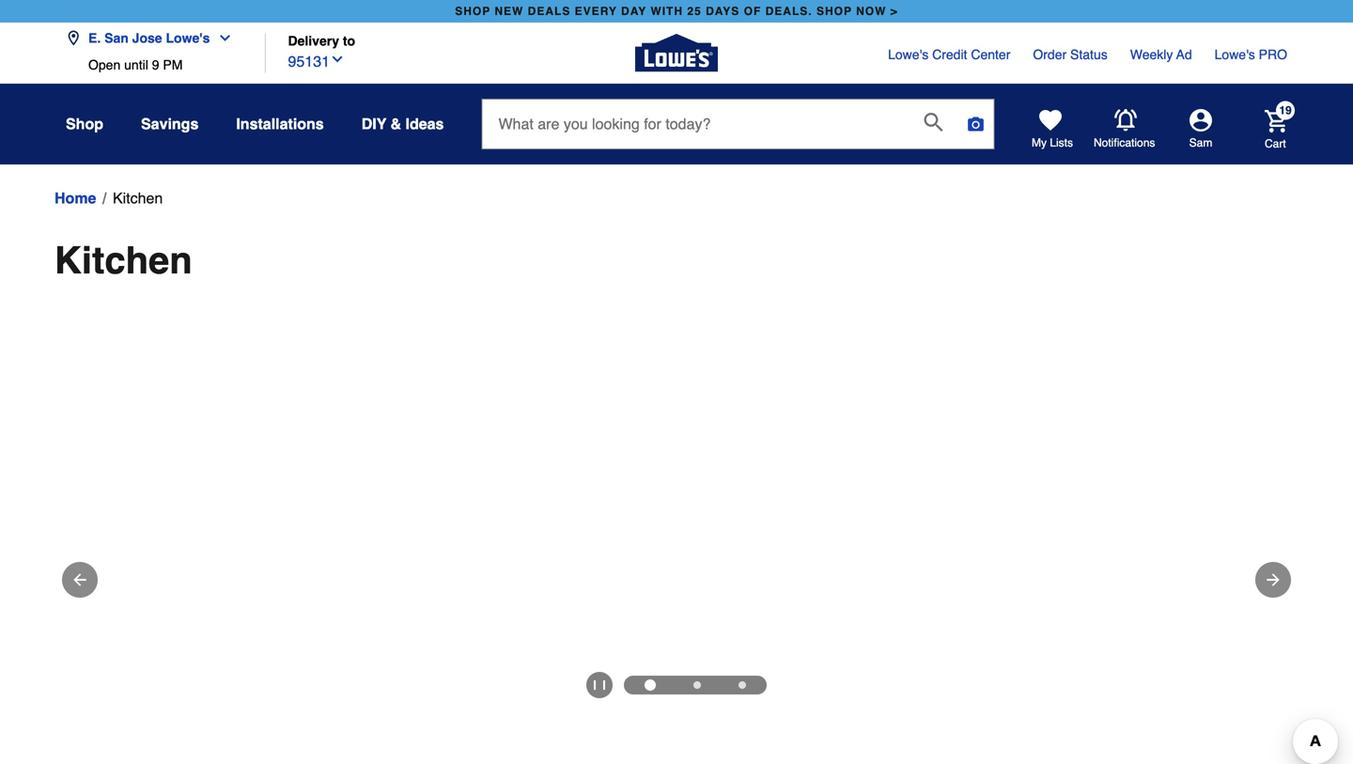 Task type: describe. For each thing, give the bounding box(es) containing it.
sam
[[1189, 136, 1213, 149]]

scroll to item #2 element
[[675, 681, 720, 689]]

>
[[891, 5, 898, 18]]

e. san jose lowe's
[[88, 31, 210, 46]]

lists
[[1050, 136, 1073, 149]]

chevron down image
[[330, 52, 345, 67]]

delivery
[[288, 33, 339, 48]]

new
[[495, 5, 524, 18]]

delivery to
[[288, 33, 355, 48]]

pm
[[163, 57, 183, 72]]

weekly ad
[[1130, 47, 1192, 62]]

sam button
[[1156, 109, 1246, 150]]

every
[[575, 5, 617, 18]]

until
[[124, 57, 148, 72]]

lowe's credit center link
[[888, 45, 1011, 64]]

lowe's for lowe's credit center
[[888, 47, 929, 62]]

cart
[[1265, 137, 1286, 150]]

weekly
[[1130, 47, 1173, 62]]

95131 button
[[288, 48, 345, 73]]

diy & ideas button
[[362, 107, 444, 141]]

search image
[[924, 113, 943, 132]]

jose
[[132, 31, 162, 46]]

credit
[[932, 47, 967, 62]]

&
[[391, 115, 401, 133]]

lowe's home improvement logo image
[[635, 12, 718, 94]]

to
[[343, 33, 355, 48]]

lowe's for lowe's pro
[[1215, 47, 1255, 62]]

camera image
[[967, 115, 985, 133]]

lowe's credit center
[[888, 47, 1011, 62]]

lowe's pro
[[1215, 47, 1288, 62]]

lowe's pro link
[[1215, 45, 1288, 64]]

e.
[[88, 31, 101, 46]]

shop
[[66, 115, 103, 133]]

lowe's home improvement cart image
[[1265, 110, 1288, 132]]

weekly ad link
[[1130, 45, 1192, 64]]

diy
[[362, 115, 386, 133]]

open
[[88, 57, 121, 72]]

day
[[621, 5, 647, 18]]

my lists
[[1032, 136, 1073, 149]]



Task type: locate. For each thing, give the bounding box(es) containing it.
shop button
[[66, 107, 103, 141]]

of
[[744, 5, 762, 18]]

1 shop from the left
[[455, 5, 491, 18]]

2 shop from the left
[[817, 5, 852, 18]]

notifications
[[1094, 136, 1155, 149]]

lowe's
[[166, 31, 210, 46], [888, 47, 929, 62], [1215, 47, 1255, 62]]

ad
[[1177, 47, 1192, 62]]

san
[[104, 31, 129, 46]]

1 vertical spatial kitchen
[[55, 239, 192, 282]]

my
[[1032, 136, 1047, 149]]

with
[[651, 5, 683, 18]]

shop left new
[[455, 5, 491, 18]]

installations
[[236, 115, 324, 133]]

home
[[55, 189, 96, 207]]

shop new deals every day with 25 days of deals. shop now > link
[[451, 0, 902, 23]]

1 horizontal spatial lowe's
[[888, 47, 929, 62]]

kitchen right home
[[113, 189, 163, 207]]

location image
[[66, 31, 81, 46]]

lowe's left credit
[[888, 47, 929, 62]]

lowe's home improvement notification center image
[[1115, 109, 1137, 132]]

kitchen
[[113, 189, 163, 207], [55, 239, 192, 282]]

None search field
[[482, 99, 995, 167]]

savings button
[[141, 107, 199, 141]]

chevron down image
[[210, 31, 232, 46]]

lowe's inside button
[[166, 31, 210, 46]]

pro
[[1259, 47, 1288, 62]]

savings
[[141, 115, 199, 133]]

2 horizontal spatial lowe's
[[1215, 47, 1255, 62]]

0 horizontal spatial lowe's
[[166, 31, 210, 46]]

lowe's home improvement lists image
[[1039, 109, 1062, 132]]

my lists link
[[1032, 109, 1073, 150]]

e. san jose lowe's button
[[66, 19, 240, 57]]

deals.
[[766, 5, 813, 18]]

days
[[706, 5, 740, 18]]

shop new deals every day with 25 days of deals. shop now >
[[455, 5, 898, 18]]

0 horizontal spatial shop
[[455, 5, 491, 18]]

lowe's left pro
[[1215, 47, 1255, 62]]

19
[[1279, 104, 1292, 117]]

status
[[1070, 47, 1108, 62]]

arrow left image
[[70, 570, 89, 589]]

open until 9 pm
[[88, 57, 183, 72]]

Search Query text field
[[483, 100, 909, 148]]

center
[[971, 47, 1011, 62]]

now
[[856, 5, 887, 18]]

shop left 'now'
[[817, 5, 852, 18]]

arrow right image
[[1264, 570, 1283, 589]]

shop
[[455, 5, 491, 18], [817, 5, 852, 18]]

diy & ideas
[[362, 115, 444, 133]]

order status link
[[1033, 45, 1108, 64]]

scroll to item #3 element
[[720, 681, 765, 689]]

25
[[687, 5, 702, 18]]

scroll to item #1 element
[[626, 679, 675, 691]]

order
[[1033, 47, 1067, 62]]

0 vertical spatial kitchen
[[113, 189, 163, 207]]

installations button
[[236, 107, 324, 141]]

kitchen down kitchen link
[[55, 239, 192, 282]]

1 horizontal spatial shop
[[817, 5, 852, 18]]

deals
[[528, 5, 571, 18]]

home link
[[55, 187, 96, 210]]

ideas
[[406, 115, 444, 133]]

kitchen link
[[113, 187, 163, 210]]

order status
[[1033, 47, 1108, 62]]

9
[[152, 57, 159, 72]]

lowe's up pm
[[166, 31, 210, 46]]

95131
[[288, 53, 330, 70]]



Task type: vqa. For each thing, say whether or not it's contained in the screenshot.
"Weekly"
yes



